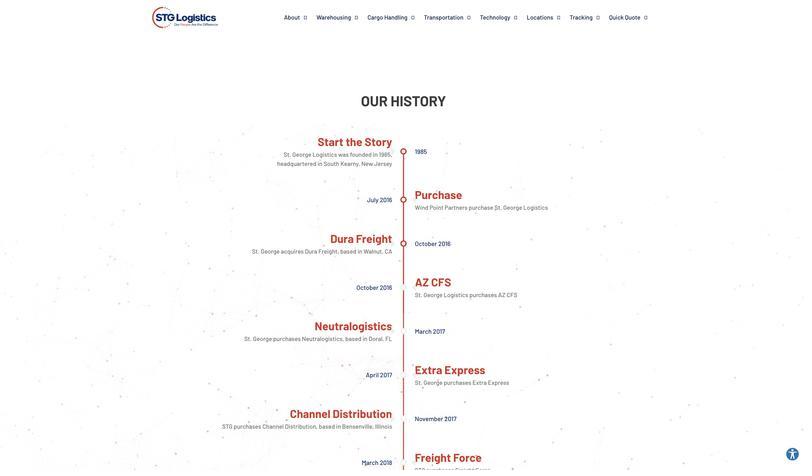 Task type: describe. For each thing, give the bounding box(es) containing it.
about link
[[284, 14, 317, 21]]

st. inside neutralogistics st. george purchases neutralogistics, based in doral, fl
[[244, 335, 252, 342]]

st. inside extra express st. george purchases extra express
[[415, 379, 423, 386]]

cargo handling
[[368, 14, 408, 21]]

george inside az cfs st. george logistics purchases az cfs
[[424, 291, 443, 299]]

story
[[365, 135, 392, 148]]

0 vertical spatial az
[[415, 275, 429, 289]]

distribution
[[333, 407, 392, 420]]

st. inside purchase wind point partners purchase st. george logistics
[[495, 204, 502, 211]]

start the story st. george logistics was founded in 1985, headquartered in south kearny, new jersey
[[277, 135, 392, 167]]

0 vertical spatial extra
[[415, 363, 442, 376]]

1 vertical spatial az
[[498, 291, 506, 299]]

locations link
[[527, 14, 570, 21]]

freight inside dura freight st. george acquires dura freight, based in walnut, ca
[[356, 231, 392, 245]]

neutralogistics st. george purchases neutralogistics, based in doral, fl
[[244, 319, 392, 342]]

wind
[[415, 204, 429, 211]]

az cfs st. george logistics purchases az cfs
[[415, 275, 518, 299]]

partners
[[445, 204, 468, 211]]

freight force
[[415, 450, 482, 464]]

extra express st. george purchases extra express
[[415, 363, 509, 386]]

walnut,
[[364, 248, 384, 255]]

1 horizontal spatial channel
[[290, 407, 331, 420]]

in south
[[318, 160, 340, 167]]

our history
[[361, 92, 446, 109]]

2018
[[380, 459, 392, 466]]

purchase
[[415, 188, 463, 201]]

warehousing link
[[317, 14, 368, 21]]

purchases inside extra express st. george purchases extra express
[[444, 379, 472, 386]]

0 horizontal spatial dura
[[305, 248, 317, 255]]

in inside dura freight st. george acquires dura freight, based in walnut, ca
[[358, 248, 363, 255]]

1985
[[415, 148, 427, 155]]

purchases inside az cfs st. george logistics purchases az cfs
[[470, 291, 497, 299]]

2016 for az cfs
[[380, 284, 392, 291]]

1 vertical spatial extra
[[473, 379, 487, 386]]

neutralogistics
[[315, 319, 392, 333]]

2017 for neutralogistics
[[433, 327, 445, 335]]

channel distribution stg purchases channel distribution, based in bensenville, illinois
[[222, 407, 392, 430]]

technology
[[480, 14, 511, 21]]

kearny,
[[341, 160, 360, 167]]

april
[[366, 371, 379, 379]]

purchase wind point partners purchase st. george logistics
[[415, 188, 548, 211]]

distribution,
[[285, 423, 318, 430]]

purchases inside neutralogistics st. george purchases neutralogistics, based in doral, fl
[[273, 335, 301, 342]]

cargo
[[368, 14, 383, 21]]

march for freight force
[[362, 459, 379, 466]]

force
[[454, 450, 482, 464]]

stg usa #1 image
[[150, 0, 220, 37]]

2016 for dura freight
[[439, 240, 451, 247]]

1 horizontal spatial freight
[[415, 450, 451, 464]]

2017 for extra express
[[380, 371, 392, 379]]

1 horizontal spatial cfs
[[507, 291, 518, 299]]

george inside dura freight st. george acquires dura freight, based in walnut, ca
[[261, 248, 280, 255]]

new
[[362, 160, 373, 167]]

purchases inside channel distribution stg purchases channel distribution, based in bensenville, illinois
[[234, 423, 261, 430]]

history
[[391, 92, 446, 109]]

transportation
[[424, 14, 464, 21]]

october for az cfs
[[357, 284, 379, 291]]



Task type: vqa. For each thing, say whether or not it's contained in the screenshot.
purchases
yes



Task type: locate. For each thing, give the bounding box(es) containing it.
1 vertical spatial freight
[[415, 450, 451, 464]]

based right freight, at the bottom left
[[341, 248, 357, 255]]

channel up 'distribution,'
[[290, 407, 331, 420]]

0 vertical spatial 2017
[[433, 327, 445, 335]]

doral,
[[369, 335, 384, 342]]

channel left 'distribution,'
[[263, 423, 284, 430]]

our
[[361, 92, 388, 109]]

0 vertical spatial logistics
[[524, 204, 548, 211]]

dura left freight, at the bottom left
[[305, 248, 317, 255]]

1 vertical spatial 2016
[[439, 240, 451, 247]]

based right 'distribution,'
[[319, 423, 335, 430]]

based inside dura freight st. george acquires dura freight, based in walnut, ca
[[341, 248, 357, 255]]

0 vertical spatial express
[[445, 363, 486, 376]]

quick quote
[[610, 14, 641, 21]]

0 horizontal spatial channel
[[263, 423, 284, 430]]

1 horizontal spatial extra
[[473, 379, 487, 386]]

1 vertical spatial october
[[357, 284, 379, 291]]

october 2016
[[415, 240, 451, 247], [357, 284, 392, 291]]

2016 for purchase
[[380, 196, 392, 204]]

1 horizontal spatial dura
[[331, 231, 354, 245]]

dura freight st. george acquires dura freight, based in walnut, ca
[[252, 231, 392, 255]]

dura up freight, at the bottom left
[[331, 231, 354, 245]]

based
[[341, 248, 357, 255], [346, 335, 362, 342], [319, 423, 335, 430]]

0 horizontal spatial october
[[357, 284, 379, 291]]

george inside neutralogistics st. george purchases neutralogistics, based in doral, fl
[[253, 335, 272, 342]]

1 horizontal spatial logistics
[[524, 204, 548, 211]]

0 horizontal spatial october 2016
[[357, 284, 392, 291]]

ca
[[385, 248, 392, 255]]

freight,
[[319, 248, 339, 255]]

0 horizontal spatial cfs
[[431, 275, 451, 289]]

az
[[415, 275, 429, 289], [498, 291, 506, 299]]

2017
[[433, 327, 445, 335], [380, 371, 392, 379], [445, 415, 457, 422]]

cargo handling link
[[368, 14, 424, 21]]

extra
[[415, 363, 442, 376], [473, 379, 487, 386]]

1 vertical spatial march
[[362, 459, 379, 466]]

technology link
[[480, 14, 527, 21]]

0 vertical spatial march
[[415, 327, 432, 335]]

1 horizontal spatial october 2016
[[415, 240, 451, 247]]

0 vertical spatial freight
[[356, 231, 392, 245]]

quote
[[625, 14, 641, 21]]

0 vertical spatial 2016
[[380, 196, 392, 204]]

october for dura freight
[[415, 240, 437, 247]]

st. inside az cfs st. george logistics purchases az cfs
[[415, 291, 423, 299]]

0 horizontal spatial freight
[[356, 231, 392, 245]]

point
[[430, 204, 444, 211]]

george inside purchase wind point partners purchase st. george logistics
[[504, 204, 523, 211]]

handling
[[385, 14, 408, 21]]

tracking
[[570, 14, 593, 21]]

cfs
[[431, 275, 451, 289], [507, 291, 518, 299]]

0 horizontal spatial extra
[[415, 363, 442, 376]]

0 vertical spatial channel
[[290, 407, 331, 420]]

2017 for channel distribution
[[445, 415, 457, 422]]

linkedin in image
[[164, 5, 170, 11]]

july
[[367, 196, 379, 204]]

july 2016
[[367, 196, 392, 204]]

1 vertical spatial express
[[488, 379, 509, 386]]

2016
[[380, 196, 392, 204], [439, 240, 451, 247], [380, 284, 392, 291]]

fl
[[386, 335, 392, 342]]

2 vertical spatial 2016
[[380, 284, 392, 291]]

1985,
[[379, 151, 392, 158]]

in left "doral,"
[[363, 335, 368, 342]]

based down neutralogistics
[[346, 335, 362, 342]]

quick
[[610, 14, 624, 21]]

logistics was
[[313, 151, 349, 158]]

express
[[445, 363, 486, 376], [488, 379, 509, 386]]

st. inside start the story st. george logistics was founded in 1985, headquartered in south kearny, new jersey
[[284, 151, 291, 158]]

0 vertical spatial october
[[415, 240, 437, 247]]

george
[[293, 151, 312, 158], [504, 204, 523, 211], [261, 248, 280, 255], [424, 291, 443, 299], [253, 335, 272, 342], [424, 379, 443, 386]]

1 horizontal spatial october
[[415, 240, 437, 247]]

st.
[[284, 151, 291, 158], [495, 204, 502, 211], [252, 248, 260, 255], [415, 291, 423, 299], [244, 335, 252, 342], [415, 379, 423, 386]]

in left 'walnut,'
[[358, 248, 363, 255]]

october
[[415, 240, 437, 247], [357, 284, 379, 291]]

2 vertical spatial based
[[319, 423, 335, 430]]

neutralogistics,
[[302, 335, 344, 342]]

jersey
[[374, 160, 392, 167]]

acquires
[[281, 248, 304, 255]]

based inside channel distribution stg purchases channel distribution, based in bensenville, illinois
[[319, 423, 335, 430]]

in left bensenville,
[[336, 423, 341, 430]]

purchase
[[469, 204, 494, 211]]

st. inside dura freight st. george acquires dura freight, based in walnut, ca
[[252, 248, 260, 255]]

locations
[[527, 14, 554, 21]]

1 vertical spatial logistics
[[444, 291, 469, 299]]

bensenville,
[[342, 423, 374, 430]]

george inside start the story st. george logistics was founded in 1985, headquartered in south kearny, new jersey
[[293, 151, 312, 158]]

march 2017
[[415, 327, 445, 335]]

purchases
[[470, 291, 497, 299], [273, 335, 301, 342], [444, 379, 472, 386], [234, 423, 261, 430]]

logistics inside az cfs st. george logistics purchases az cfs
[[444, 291, 469, 299]]

in inside start the story st. george logistics was founded in 1985, headquartered in south kearny, new jersey
[[373, 151, 378, 158]]

1 vertical spatial based
[[346, 335, 362, 342]]

start
[[318, 135, 344, 148]]

march 2018
[[362, 459, 392, 466]]

george inside extra express st. george purchases extra express
[[424, 379, 443, 386]]

freight
[[356, 231, 392, 245], [415, 450, 451, 464]]

dura
[[331, 231, 354, 245], [305, 248, 317, 255]]

0 vertical spatial cfs
[[431, 275, 451, 289]]

0 vertical spatial based
[[341, 248, 357, 255]]

october 2016 for az cfs
[[357, 284, 392, 291]]

in inside channel distribution stg purchases channel distribution, based in bensenville, illinois
[[336, 423, 341, 430]]

1 horizontal spatial az
[[498, 291, 506, 299]]

logistics
[[524, 204, 548, 211], [444, 291, 469, 299]]

transportation link
[[424, 14, 480, 21]]

1 vertical spatial channel
[[263, 423, 284, 430]]

1 horizontal spatial march
[[415, 327, 432, 335]]

logistics inside purchase wind point partners purchase st. george logistics
[[524, 204, 548, 211]]

1 vertical spatial cfs
[[507, 291, 518, 299]]

1 vertical spatial dura
[[305, 248, 317, 255]]

about
[[284, 14, 300, 21]]

2 vertical spatial 2017
[[445, 415, 457, 422]]

0 horizontal spatial express
[[445, 363, 486, 376]]

warehousing
[[317, 14, 351, 21]]

november
[[415, 415, 443, 422]]

1 horizontal spatial express
[[488, 379, 509, 386]]

tracking link
[[570, 14, 610, 21]]

illinois
[[375, 423, 392, 430]]

the
[[346, 135, 363, 148]]

0 horizontal spatial logistics
[[444, 291, 469, 299]]

circle info image
[[151, 5, 158, 11]]

in left 1985,
[[373, 151, 378, 158]]

channel
[[290, 407, 331, 420], [263, 423, 284, 430]]

march for neutralogistics
[[415, 327, 432, 335]]

0 vertical spatial dura
[[331, 231, 354, 245]]

0 horizontal spatial az
[[415, 275, 429, 289]]

1 vertical spatial 2017
[[380, 371, 392, 379]]

quick quote link
[[610, 14, 657, 21]]

in
[[373, 151, 378, 158], [358, 248, 363, 255], [363, 335, 368, 342], [336, 423, 341, 430]]

october 2016 for dura freight
[[415, 240, 451, 247]]

november 2017
[[415, 415, 457, 422]]

founded
[[350, 151, 372, 158]]

stg
[[222, 423, 233, 430]]

based inside neutralogistics st. george purchases neutralogistics, based in doral, fl
[[346, 335, 362, 342]]

april 2017
[[366, 371, 392, 379]]

0 vertical spatial october 2016
[[415, 240, 451, 247]]

in inside neutralogistics st. george purchases neutralogistics, based in doral, fl
[[363, 335, 368, 342]]

1 vertical spatial october 2016
[[357, 284, 392, 291]]

march
[[415, 327, 432, 335], [362, 459, 379, 466]]

headquartered
[[277, 160, 317, 167]]

0 horizontal spatial march
[[362, 459, 379, 466]]



